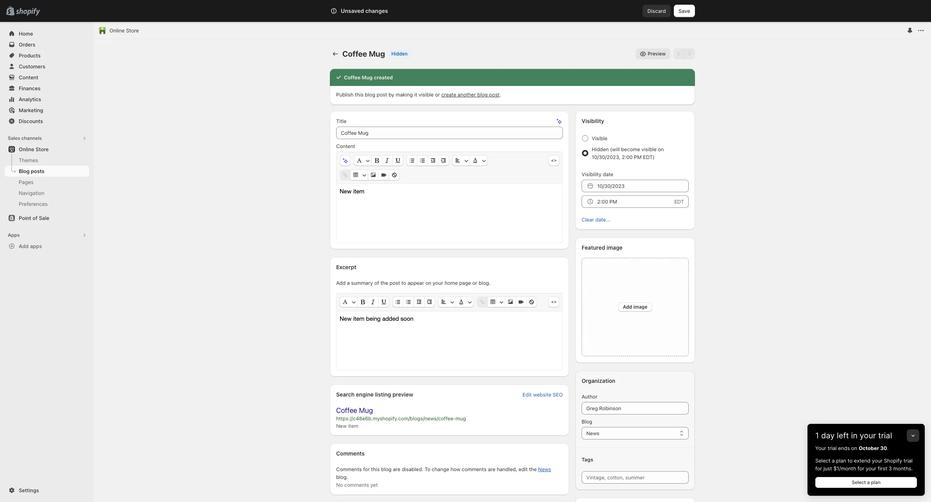 Task type: describe. For each thing, give the bounding box(es) containing it.
1 for from the left
[[816, 466, 823, 472]]

discard
[[648, 8, 666, 14]]

discounts link
[[5, 116, 89, 127]]

0 horizontal spatial online store
[[19, 146, 49, 153]]

select a plan
[[852, 480, 881, 486]]

3
[[889, 466, 893, 472]]

in
[[852, 431, 858, 441]]

1 day left in your trial button
[[808, 424, 925, 441]]

posts
[[31, 168, 44, 174]]

plan for select a plan
[[872, 480, 881, 486]]

content
[[19, 74, 38, 81]]

select a plan link
[[816, 478, 918, 489]]

themes
[[19, 157, 38, 164]]

point of sale
[[19, 215, 49, 221]]

home
[[19, 31, 33, 37]]

products
[[19, 52, 41, 59]]

1 vertical spatial your
[[873, 458, 883, 464]]

discard button
[[643, 5, 671, 17]]

0 horizontal spatial store
[[36, 146, 49, 153]]

analytics link
[[5, 94, 89, 105]]

to
[[848, 458, 853, 464]]

day
[[822, 431, 835, 441]]

settings
[[19, 488, 39, 494]]

select for select a plan to extend your shopify trial for just $1/month for your first 3 months.
[[816, 458, 831, 464]]

marketing link
[[5, 105, 89, 116]]

just
[[824, 466, 833, 472]]

2 vertical spatial your
[[866, 466, 877, 472]]

sale
[[39, 215, 49, 221]]

0 vertical spatial store
[[126, 27, 139, 34]]

add apps button
[[5, 241, 89, 252]]

orders
[[19, 41, 35, 48]]

1 day left in your trial element
[[808, 445, 925, 496]]

pages link
[[5, 177, 89, 188]]

unsaved changes
[[341, 7, 388, 14]]

ends
[[839, 446, 850, 452]]

themes link
[[5, 155, 89, 166]]

unsaved
[[341, 7, 364, 14]]

your inside "dropdown button"
[[860, 431, 877, 441]]

apps
[[8, 232, 20, 238]]

october
[[859, 446, 880, 452]]

your trial ends on october 30 .
[[816, 446, 889, 452]]

apps button
[[5, 230, 89, 241]]

products link
[[5, 50, 89, 61]]

0 horizontal spatial online store link
[[5, 144, 89, 155]]

customers
[[19, 63, 45, 70]]

left
[[837, 431, 850, 441]]

shopify
[[885, 458, 903, 464]]

1 horizontal spatial online store link
[[110, 27, 139, 34]]

navigation link
[[5, 188, 89, 199]]

customers link
[[5, 61, 89, 72]]

blog posts
[[19, 168, 44, 174]]



Task type: locate. For each thing, give the bounding box(es) containing it.
store
[[126, 27, 139, 34], [36, 146, 49, 153]]

1
[[816, 431, 820, 441]]

first
[[878, 466, 888, 472]]

a for select a plan to extend your shopify trial for just $1/month for your first 3 months.
[[832, 458, 835, 464]]

1 day left in your trial
[[816, 431, 893, 441]]

content link
[[5, 72, 89, 83]]

0 vertical spatial a
[[832, 458, 835, 464]]

online right online store image
[[110, 27, 125, 34]]

save
[[679, 8, 691, 14]]

home link
[[5, 28, 89, 39]]

sales
[[8, 135, 20, 141]]

marketing
[[19, 107, 43, 113]]

1 vertical spatial store
[[36, 146, 49, 153]]

on
[[852, 446, 858, 452]]

online store link
[[110, 27, 139, 34], [5, 144, 89, 155]]

orders link
[[5, 39, 89, 50]]

1 vertical spatial trial
[[828, 446, 837, 452]]

select for select a plan
[[852, 480, 867, 486]]

a down select a plan to extend your shopify trial for just $1/month for your first 3 months.
[[868, 480, 870, 486]]

months.
[[894, 466, 913, 472]]

1 vertical spatial online store
[[19, 146, 49, 153]]

0 vertical spatial online store
[[110, 27, 139, 34]]

0 vertical spatial your
[[860, 431, 877, 441]]

select up just
[[816, 458, 831, 464]]

your up october
[[860, 431, 877, 441]]

trial up months.
[[904, 458, 913, 464]]

add
[[19, 243, 29, 250]]

blog posts link
[[5, 166, 89, 177]]

save button
[[674, 5, 695, 17]]

a inside select a plan to extend your shopify trial for just $1/month for your first 3 months.
[[832, 458, 835, 464]]

trial up 30
[[879, 431, 893, 441]]

1 vertical spatial plan
[[872, 480, 881, 486]]

online store
[[110, 27, 139, 34], [19, 146, 49, 153]]

1 horizontal spatial select
[[852, 480, 867, 486]]

sales channels button
[[5, 133, 89, 144]]

plan for select a plan to extend your shopify trial for just $1/month for your first 3 months.
[[837, 458, 847, 464]]

2 for from the left
[[858, 466, 865, 472]]

online up themes at the top left of page
[[19, 146, 34, 153]]

preferences link
[[5, 199, 89, 210]]

online store down channels
[[19, 146, 49, 153]]

your up first
[[873, 458, 883, 464]]

0 horizontal spatial a
[[832, 458, 835, 464]]

0 vertical spatial plan
[[837, 458, 847, 464]]

point of sale button
[[0, 213, 94, 224]]

30
[[881, 446, 888, 452]]

0 horizontal spatial online
[[19, 146, 34, 153]]

online store link down channels
[[5, 144, 89, 155]]

select inside select a plan to extend your shopify trial for just $1/month for your first 3 months.
[[816, 458, 831, 464]]

1 horizontal spatial trial
[[879, 431, 893, 441]]

1 horizontal spatial a
[[868, 480, 870, 486]]

trial inside select a plan to extend your shopify trial for just $1/month for your first 3 months.
[[904, 458, 913, 464]]

for left just
[[816, 466, 823, 472]]

0 horizontal spatial plan
[[837, 458, 847, 464]]

.
[[888, 446, 889, 452]]

plan up $1/month
[[837, 458, 847, 464]]

trial right your
[[828, 446, 837, 452]]

a up just
[[832, 458, 835, 464]]

for
[[816, 466, 823, 472], [858, 466, 865, 472]]

of
[[33, 215, 38, 221]]

store right online store image
[[126, 27, 139, 34]]

trial
[[879, 431, 893, 441], [828, 446, 837, 452], [904, 458, 913, 464]]

changes
[[366, 7, 388, 14]]

plan inside select a plan to extend your shopify trial for just $1/month for your first 3 months.
[[837, 458, 847, 464]]

online store link right online store image
[[110, 27, 139, 34]]

settings link
[[5, 485, 89, 496]]

blog
[[19, 168, 30, 174]]

online store image
[[99, 27, 106, 34]]

select
[[816, 458, 831, 464], [852, 480, 867, 486]]

1 vertical spatial a
[[868, 480, 870, 486]]

your
[[816, 446, 827, 452]]

extend
[[855, 458, 871, 464]]

1 horizontal spatial store
[[126, 27, 139, 34]]

0 horizontal spatial trial
[[828, 446, 837, 452]]

a for select a plan
[[868, 480, 870, 486]]

for down extend
[[858, 466, 865, 472]]

1 vertical spatial online
[[19, 146, 34, 153]]

pages
[[19, 179, 34, 185]]

1 horizontal spatial online
[[110, 27, 125, 34]]

navigation
[[19, 190, 44, 196]]

2 vertical spatial trial
[[904, 458, 913, 464]]

finances link
[[5, 83, 89, 94]]

analytics
[[19, 96, 41, 102]]

plan
[[837, 458, 847, 464], [872, 480, 881, 486]]

search
[[365, 8, 382, 14]]

a
[[832, 458, 835, 464], [868, 480, 870, 486]]

your
[[860, 431, 877, 441], [873, 458, 883, 464], [866, 466, 877, 472]]

add apps
[[19, 243, 42, 250]]

sales channels
[[8, 135, 42, 141]]

search button
[[352, 5, 579, 17]]

your left first
[[866, 466, 877, 472]]

select inside select a plan link
[[852, 480, 867, 486]]

select a plan to extend your shopify trial for just $1/month for your first 3 months.
[[816, 458, 913, 472]]

apps
[[30, 243, 42, 250]]

0 horizontal spatial select
[[816, 458, 831, 464]]

select down select a plan to extend your shopify trial for just $1/month for your first 3 months.
[[852, 480, 867, 486]]

trial inside "dropdown button"
[[879, 431, 893, 441]]

1 horizontal spatial plan
[[872, 480, 881, 486]]

channels
[[21, 135, 42, 141]]

discounts
[[19, 118, 43, 124]]

0 vertical spatial online
[[110, 27, 125, 34]]

plan down first
[[872, 480, 881, 486]]

online
[[110, 27, 125, 34], [19, 146, 34, 153]]

store down the sales channels button
[[36, 146, 49, 153]]

1 horizontal spatial for
[[858, 466, 865, 472]]

0 vertical spatial online store link
[[110, 27, 139, 34]]

0 vertical spatial select
[[816, 458, 831, 464]]

1 horizontal spatial online store
[[110, 27, 139, 34]]

preferences
[[19, 201, 48, 207]]

$1/month
[[834, 466, 857, 472]]

point of sale link
[[5, 213, 89, 224]]

2 horizontal spatial trial
[[904, 458, 913, 464]]

finances
[[19, 85, 41, 92]]

online store right online store image
[[110, 27, 139, 34]]

0 horizontal spatial for
[[816, 466, 823, 472]]

1 vertical spatial select
[[852, 480, 867, 486]]

point
[[19, 215, 31, 221]]

shopify image
[[16, 8, 40, 16]]

0 vertical spatial trial
[[879, 431, 893, 441]]

1 vertical spatial online store link
[[5, 144, 89, 155]]



Task type: vqa. For each thing, say whether or not it's contained in the screenshot.
the 'select' to the bottom
yes



